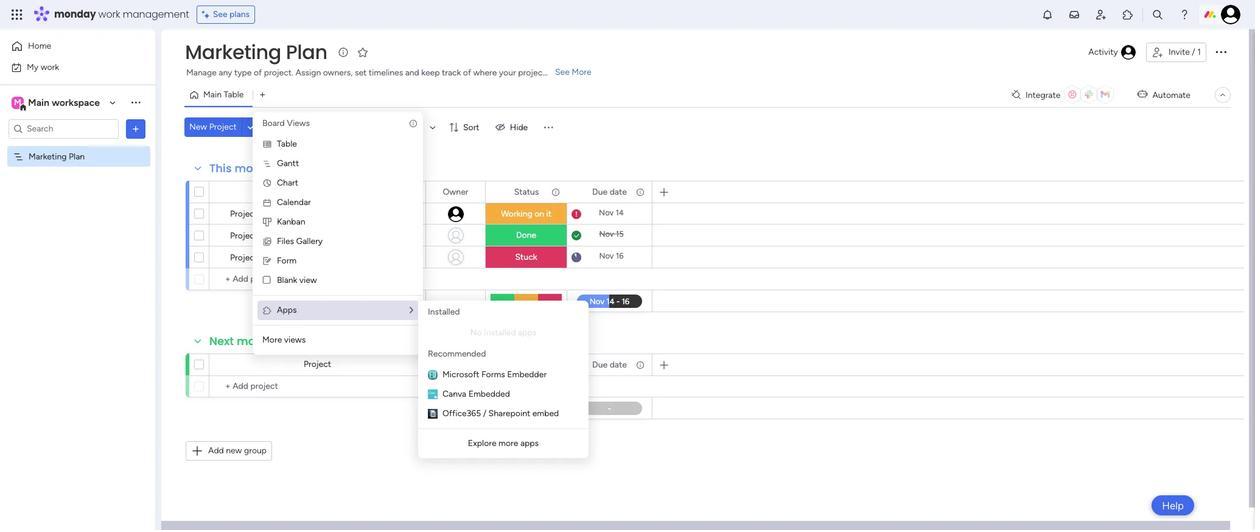 Task type: describe. For each thing, give the bounding box(es) containing it.
files
[[277, 236, 294, 247]]

more
[[499, 438, 519, 449]]

office365
[[443, 409, 481, 419]]

blank
[[277, 275, 297, 286]]

work for my
[[41, 62, 59, 72]]

/ for invite
[[1193, 47, 1196, 57]]

activity button
[[1084, 43, 1142, 62]]

automate
[[1153, 90, 1191, 100]]

done
[[516, 230, 537, 241]]

stuck
[[515, 252, 537, 262]]

forms
[[482, 370, 505, 380]]

microsoft
[[443, 370, 480, 380]]

dapulse integrations image
[[1012, 90, 1021, 100]]

Next month field
[[206, 334, 277, 350]]

nov 14
[[599, 208, 624, 217]]

gallery
[[296, 236, 323, 247]]

new
[[189, 122, 207, 132]]

embedder
[[507, 370, 547, 380]]

show board description image
[[336, 46, 351, 58]]

0 vertical spatial apps image
[[1122, 9, 1135, 21]]

owners,
[[323, 68, 353, 78]]

month for next month
[[237, 334, 274, 349]]

Search field
[[283, 119, 319, 136]]

project.
[[264, 68, 294, 78]]

month for this month
[[235, 161, 272, 176]]

explore
[[468, 438, 497, 449]]

add to favorites image
[[357, 46, 369, 58]]

15
[[616, 230, 624, 239]]

board
[[262, 118, 285, 128]]

keep
[[422, 68, 440, 78]]

see more
[[555, 67, 592, 77]]

filter
[[402, 122, 421, 132]]

explore more apps
[[468, 438, 539, 449]]

angle down image
[[248, 123, 253, 132]]

date for 1st column information image from the bottom of the page
[[610, 360, 627, 370]]

0 vertical spatial marketing
[[185, 38, 281, 66]]

project up + add project text box
[[304, 359, 331, 370]]

office365 / sharepoint embed
[[443, 409, 559, 419]]

2 of from the left
[[463, 68, 471, 78]]

where
[[474, 68, 497, 78]]

workspace options image
[[130, 96, 142, 109]]

1 vertical spatial table
[[277, 139, 297, 149]]

v2 overdue deadline image
[[572, 209, 582, 220]]

workspace image
[[12, 96, 24, 109]]

views
[[287, 118, 310, 128]]

main for main workspace
[[28, 97, 49, 108]]

board views
[[262, 118, 310, 128]]

plans
[[230, 9, 250, 19]]

home
[[28, 41, 51, 51]]

on
[[535, 209, 544, 219]]

my work button
[[7, 58, 131, 77]]

recommended
[[428, 349, 486, 359]]

project inside button
[[209, 122, 237, 132]]

add view image
[[260, 90, 265, 100]]

invite members image
[[1096, 9, 1108, 21]]

no installed apps
[[471, 328, 537, 338]]

project for project 2
[[230, 231, 258, 241]]

canva
[[443, 389, 467, 399]]

0 vertical spatial marketing plan
[[185, 38, 327, 66]]

management
[[123, 7, 189, 21]]

see plans
[[213, 9, 250, 19]]

workspace
[[52, 97, 100, 108]]

your
[[499, 68, 516, 78]]

v2 done deadline image
[[572, 230, 582, 241]]

and
[[405, 68, 419, 78]]

next month
[[209, 334, 274, 349]]

filter button
[[383, 118, 440, 137]]

nov 15
[[599, 230, 624, 239]]

no
[[471, 328, 482, 338]]

files gallery
[[277, 236, 323, 247]]

new project button
[[185, 118, 242, 137]]

project 3
[[230, 253, 264, 263]]

sort button
[[444, 118, 487, 137]]

help image
[[1179, 9, 1191, 21]]

invite
[[1169, 47, 1190, 57]]

sharepoint
[[489, 409, 531, 419]]

due for 1st column information image from the bottom of the page
[[593, 360, 608, 370]]

project 1
[[230, 209, 263, 219]]

plan inside the marketing plan list box
[[69, 151, 85, 162]]

0 horizontal spatial installed
[[428, 307, 460, 317]]

help
[[1163, 500, 1184, 512]]

sort
[[463, 122, 480, 132]]

search everything image
[[1152, 9, 1164, 21]]

status for second status field from the bottom
[[514, 187, 539, 197]]

1 of from the left
[[254, 68, 262, 78]]

project 2
[[230, 231, 265, 241]]

select product image
[[11, 9, 23, 21]]

+ Add project text field
[[216, 379, 420, 394]]

apps for explore more apps
[[521, 438, 539, 449]]

microsoft forms embedder
[[443, 370, 547, 380]]

workspace selection element
[[12, 95, 102, 111]]

1 inside button
[[1198, 47, 1202, 57]]

working on it
[[501, 209, 552, 219]]

marketing plan inside list box
[[29, 151, 85, 162]]

1 vertical spatial 1
[[260, 209, 263, 219]]

add new group button
[[186, 442, 272, 461]]

due date field for second column information image from the bottom of the page
[[590, 185, 630, 199]]

stands.
[[548, 68, 575, 78]]

installed inside menu item
[[484, 328, 516, 338]]

list arrow image
[[410, 306, 413, 315]]

nov 16
[[599, 252, 624, 261]]

new
[[226, 446, 242, 456]]

collapse board header image
[[1219, 90, 1228, 100]]

no installed apps menu item
[[428, 326, 579, 340]]

0 vertical spatial more
[[572, 67, 592, 77]]

inbox image
[[1069, 9, 1081, 21]]



Task type: locate. For each thing, give the bounding box(es) containing it.
table inside button
[[224, 90, 244, 100]]

2 date from the top
[[610, 360, 627, 370]]

1 vertical spatial work
[[41, 62, 59, 72]]

1 column information image from the top
[[636, 187, 646, 197]]

2 vertical spatial nov
[[599, 252, 614, 261]]

assign
[[296, 68, 321, 78]]

work
[[98, 7, 120, 21], [41, 62, 59, 72]]

1 horizontal spatial apps image
[[1122, 9, 1135, 21]]

my
[[27, 62, 38, 72]]

/ inside menu
[[483, 409, 487, 419]]

app logo image for canva
[[428, 390, 438, 399]]

status right forms
[[514, 360, 539, 370]]

embedded
[[469, 389, 510, 399]]

0 vertical spatial due date field
[[590, 185, 630, 199]]

more left views
[[262, 335, 282, 345]]

installed right list arrow image
[[428, 307, 460, 317]]

1 due from the top
[[593, 187, 608, 197]]

0 vertical spatial due
[[593, 187, 608, 197]]

0 horizontal spatial table
[[224, 90, 244, 100]]

1 horizontal spatial plan
[[286, 38, 327, 66]]

/ inside invite / 1 button
[[1193, 47, 1196, 57]]

apps inside no installed apps menu item
[[518, 328, 537, 338]]

1 horizontal spatial options image
[[1214, 44, 1229, 59]]

1 vertical spatial owner
[[443, 360, 469, 370]]

1 up 2
[[260, 209, 263, 219]]

1 horizontal spatial marketing
[[185, 38, 281, 66]]

next
[[209, 334, 234, 349]]

see inside button
[[213, 9, 228, 19]]

column information image
[[636, 187, 646, 197], [636, 360, 646, 370]]

/
[[1193, 47, 1196, 57], [483, 409, 487, 419]]

apps right the more
[[521, 438, 539, 449]]

options image down workspace options image
[[130, 123, 142, 135]]

1 vertical spatial date
[[610, 360, 627, 370]]

more views
[[262, 335, 306, 345]]

0 vertical spatial table
[[224, 90, 244, 100]]

integrate
[[1026, 90, 1061, 100]]

0 vertical spatial status
[[514, 187, 539, 197]]

apps for no installed apps
[[518, 328, 537, 338]]

1 right invite
[[1198, 47, 1202, 57]]

main for main table
[[203, 90, 222, 100]]

0 vertical spatial app logo image
[[428, 370, 438, 380]]

monday
[[54, 7, 96, 21]]

table
[[224, 90, 244, 100], [277, 139, 297, 149]]

Status field
[[511, 185, 542, 199], [511, 358, 542, 372]]

date for second column information image from the bottom of the page
[[610, 187, 627, 197]]

2 owner from the top
[[443, 360, 469, 370]]

plan up assign
[[286, 38, 327, 66]]

see
[[213, 9, 228, 19], [555, 67, 570, 77]]

month inside field
[[235, 161, 272, 176]]

notifications image
[[1042, 9, 1054, 21]]

table down v2 search icon
[[277, 139, 297, 149]]

0 vertical spatial date
[[610, 187, 627, 197]]

set
[[355, 68, 367, 78]]

1 vertical spatial installed
[[484, 328, 516, 338]]

option
[[0, 146, 155, 148]]

app logo image for microsoft
[[428, 370, 438, 380]]

1 vertical spatial plan
[[69, 151, 85, 162]]

1 due date from the top
[[593, 187, 627, 197]]

more
[[572, 67, 592, 77], [262, 335, 282, 345]]

0 horizontal spatial /
[[483, 409, 487, 419]]

0 vertical spatial /
[[1193, 47, 1196, 57]]

month inside field
[[237, 334, 274, 349]]

0 vertical spatial apps
[[518, 328, 537, 338]]

this
[[209, 161, 232, 176]]

v2 search image
[[274, 120, 283, 134]]

due date for second column information image from the bottom of the page
[[593, 187, 627, 197]]

marketing plan list box
[[0, 144, 155, 331]]

14
[[616, 208, 624, 217]]

2 column information image from the top
[[636, 360, 646, 370]]

nov for 2
[[599, 230, 614, 239]]

1 vertical spatial status field
[[511, 358, 542, 372]]

1 vertical spatial marketing
[[29, 151, 67, 162]]

chart
[[277, 178, 298, 188]]

m
[[14, 97, 21, 107]]

nov left 15
[[599, 230, 614, 239]]

main workspace
[[28, 97, 100, 108]]

1 horizontal spatial of
[[463, 68, 471, 78]]

gantt
[[277, 158, 299, 169]]

0 vertical spatial 1
[[1198, 47, 1202, 57]]

of
[[254, 68, 262, 78], [463, 68, 471, 78]]

Due date field
[[590, 185, 630, 199], [590, 358, 630, 372]]

work right my
[[41, 62, 59, 72]]

0 horizontal spatial work
[[41, 62, 59, 72]]

1 vertical spatial due date field
[[590, 358, 630, 372]]

2 nov from the top
[[599, 230, 614, 239]]

2 vertical spatial app logo image
[[428, 409, 438, 419]]

/ for office365
[[483, 409, 487, 419]]

1 horizontal spatial see
[[555, 67, 570, 77]]

1 owner field from the top
[[440, 185, 472, 199]]

status field up the working on it
[[511, 185, 542, 199]]

options image right invite / 1
[[1214, 44, 1229, 59]]

/ right invite
[[1193, 47, 1196, 57]]

working
[[501, 209, 533, 219]]

help button
[[1152, 496, 1195, 516]]

work right monday
[[98, 7, 120, 21]]

0 vertical spatial month
[[235, 161, 272, 176]]

1 vertical spatial status
[[514, 360, 539, 370]]

1 vertical spatial app logo image
[[428, 390, 438, 399]]

/ down embedded
[[483, 409, 487, 419]]

1 horizontal spatial 1
[[1198, 47, 1202, 57]]

project right new
[[209, 122, 237, 132]]

This month field
[[206, 161, 275, 177]]

autopilot image
[[1138, 87, 1148, 102]]

work inside button
[[41, 62, 59, 72]]

apps
[[277, 305, 297, 315]]

form
[[277, 256, 297, 266]]

1 horizontal spatial work
[[98, 7, 120, 21]]

hide button
[[491, 118, 535, 137]]

embed
[[533, 409, 559, 419]]

0 vertical spatial work
[[98, 7, 120, 21]]

project left 2
[[230, 231, 258, 241]]

0 vertical spatial options image
[[1214, 44, 1229, 59]]

marketing inside list box
[[29, 151, 67, 162]]

marketing plan
[[185, 38, 327, 66], [29, 151, 85, 162]]

installed right no
[[484, 328, 516, 338]]

1 vertical spatial /
[[483, 409, 487, 419]]

0 horizontal spatial apps image
[[262, 306, 272, 315]]

1 vertical spatial column information image
[[636, 360, 646, 370]]

of right track
[[463, 68, 471, 78]]

monday work management
[[54, 7, 189, 21]]

project for project 1
[[230, 209, 258, 219]]

apps
[[518, 328, 537, 338], [521, 438, 539, 449]]

work for monday
[[98, 7, 120, 21]]

1 status from the top
[[514, 187, 539, 197]]

app logo image left canva
[[428, 390, 438, 399]]

calendar
[[277, 197, 311, 208]]

nov left "16"
[[599, 252, 614, 261]]

1 vertical spatial nov
[[599, 230, 614, 239]]

marketing plan up type
[[185, 38, 327, 66]]

0 horizontal spatial marketing plan
[[29, 151, 85, 162]]

0 horizontal spatial marketing
[[29, 151, 67, 162]]

2 due date field from the top
[[590, 358, 630, 372]]

apps image
[[1122, 9, 1135, 21], [262, 306, 272, 315]]

views
[[284, 335, 306, 345]]

main down manage at the top of the page
[[203, 90, 222, 100]]

1 owner from the top
[[443, 187, 469, 197]]

arrow down image
[[426, 120, 440, 135]]

3 app logo image from the top
[[428, 409, 438, 419]]

marketing plan down search in workspace field
[[29, 151, 85, 162]]

track
[[442, 68, 461, 78]]

1 app logo image from the top
[[428, 370, 438, 380]]

1 vertical spatial month
[[237, 334, 274, 349]]

status up the working on it
[[514, 187, 539, 197]]

0 vertical spatial plan
[[286, 38, 327, 66]]

0 vertical spatial owner
[[443, 187, 469, 197]]

Search in workspace field
[[26, 122, 102, 136]]

2 status from the top
[[514, 360, 539, 370]]

column information image
[[551, 187, 561, 197]]

group
[[244, 446, 267, 456]]

see right project
[[555, 67, 570, 77]]

type
[[234, 68, 252, 78]]

1 vertical spatial options image
[[130, 123, 142, 135]]

main table button
[[185, 85, 253, 105]]

0 horizontal spatial options image
[[130, 123, 142, 135]]

activity
[[1089, 47, 1119, 57]]

view
[[300, 275, 317, 286]]

Owner field
[[440, 185, 472, 199], [440, 358, 472, 372]]

installed
[[428, 307, 460, 317], [484, 328, 516, 338]]

menu containing installed
[[418, 301, 589, 459]]

marketing down search in workspace field
[[29, 151, 67, 162]]

project for project 3
[[230, 253, 258, 263]]

1
[[1198, 47, 1202, 57], [260, 209, 263, 219]]

2 status field from the top
[[511, 358, 542, 372]]

manage
[[186, 68, 217, 78]]

0 vertical spatial owner field
[[440, 185, 472, 199]]

my work
[[27, 62, 59, 72]]

3 nov from the top
[[599, 252, 614, 261]]

0 horizontal spatial more
[[262, 335, 282, 345]]

it
[[547, 209, 552, 219]]

of right type
[[254, 68, 262, 78]]

0 horizontal spatial of
[[254, 68, 262, 78]]

1 horizontal spatial table
[[277, 139, 297, 149]]

james peterson image
[[1222, 5, 1241, 24]]

0 horizontal spatial see
[[213, 9, 228, 19]]

invite / 1
[[1169, 47, 1202, 57]]

marketing up any
[[185, 38, 281, 66]]

apps image left apps
[[262, 306, 272, 315]]

16
[[616, 252, 624, 261]]

due date field for 1st column information image from the bottom of the page
[[590, 358, 630, 372]]

1 due date field from the top
[[590, 185, 630, 199]]

home button
[[7, 37, 131, 56]]

menu image
[[543, 121, 555, 133]]

invite / 1 button
[[1147, 43, 1207, 62]]

any
[[219, 68, 232, 78]]

due for second column information image from the bottom of the page
[[593, 187, 608, 197]]

app logo image for office365
[[428, 409, 438, 419]]

plan
[[286, 38, 327, 66], [69, 151, 85, 162]]

table down any
[[224, 90, 244, 100]]

month
[[235, 161, 272, 176], [237, 334, 274, 349]]

2
[[260, 231, 265, 241]]

1 horizontal spatial /
[[1193, 47, 1196, 57]]

this month
[[209, 161, 272, 176]]

project
[[518, 68, 546, 78]]

1 horizontal spatial marketing plan
[[185, 38, 327, 66]]

see for see plans
[[213, 9, 228, 19]]

status field right forms
[[511, 358, 542, 372]]

app logo image left office365
[[428, 409, 438, 419]]

0 horizontal spatial main
[[28, 97, 49, 108]]

see more link
[[554, 66, 593, 79]]

plan down search in workspace field
[[69, 151, 85, 162]]

Marketing Plan field
[[182, 38, 331, 66]]

2 due date from the top
[[593, 360, 627, 370]]

app logo image
[[428, 370, 438, 380], [428, 390, 438, 399], [428, 409, 438, 419]]

more right project
[[572, 67, 592, 77]]

hide
[[510, 122, 528, 132]]

canva embedded
[[443, 389, 510, 399]]

0 vertical spatial see
[[213, 9, 228, 19]]

month right the this
[[235, 161, 272, 176]]

date
[[610, 187, 627, 197], [610, 360, 627, 370]]

month right next
[[237, 334, 274, 349]]

3
[[260, 253, 264, 263]]

main table
[[203, 90, 244, 100]]

status
[[514, 187, 539, 197], [514, 360, 539, 370]]

1 vertical spatial apps image
[[262, 306, 272, 315]]

main inside workspace selection element
[[28, 97, 49, 108]]

apps up embedder
[[518, 328, 537, 338]]

1 horizontal spatial main
[[203, 90, 222, 100]]

app logo image left microsoft at the bottom
[[428, 370, 438, 380]]

status for 1st status field from the bottom
[[514, 360, 539, 370]]

blank view
[[277, 275, 317, 286]]

project
[[209, 122, 237, 132], [230, 209, 258, 219], [230, 231, 258, 241], [230, 253, 258, 263], [304, 359, 331, 370]]

0 vertical spatial nov
[[599, 208, 614, 217]]

menu
[[418, 301, 589, 459]]

2 due from the top
[[593, 360, 608, 370]]

0 vertical spatial due date
[[593, 187, 627, 197]]

0 vertical spatial column information image
[[636, 187, 646, 197]]

nov left 14
[[599, 208, 614, 217]]

1 nov from the top
[[599, 208, 614, 217]]

main inside button
[[203, 90, 222, 100]]

project up project 2
[[230, 209, 258, 219]]

2 app logo image from the top
[[428, 390, 438, 399]]

1 vertical spatial due date
[[593, 360, 627, 370]]

1 vertical spatial owner field
[[440, 358, 472, 372]]

1 horizontal spatial installed
[[484, 328, 516, 338]]

0 vertical spatial status field
[[511, 185, 542, 199]]

0 vertical spatial installed
[[428, 307, 460, 317]]

0 horizontal spatial plan
[[69, 151, 85, 162]]

options image
[[1214, 44, 1229, 59], [130, 123, 142, 135]]

1 vertical spatial see
[[555, 67, 570, 77]]

1 vertical spatial due
[[593, 360, 608, 370]]

1 vertical spatial marketing plan
[[29, 151, 85, 162]]

1 vertical spatial apps
[[521, 438, 539, 449]]

nov for 1
[[599, 208, 614, 217]]

1 status field from the top
[[511, 185, 542, 199]]

2 owner field from the top
[[440, 358, 472, 372]]

see for see more
[[555, 67, 570, 77]]

apps image right invite members image
[[1122, 9, 1135, 21]]

0 horizontal spatial 1
[[260, 209, 263, 219]]

kanban
[[277, 217, 305, 227]]

due date for 1st column information image from the bottom of the page
[[593, 360, 627, 370]]

1 date from the top
[[610, 187, 627, 197]]

project left 3
[[230, 253, 258, 263]]

new project
[[189, 122, 237, 132]]

main right workspace icon
[[28, 97, 49, 108]]

1 vertical spatial more
[[262, 335, 282, 345]]

1 horizontal spatial more
[[572, 67, 592, 77]]

see left plans at the top left of page
[[213, 9, 228, 19]]



Task type: vqa. For each thing, say whether or not it's contained in the screenshot.
Manage any type of project. Assign owners, set timelines and keep track of where your project stands.
yes



